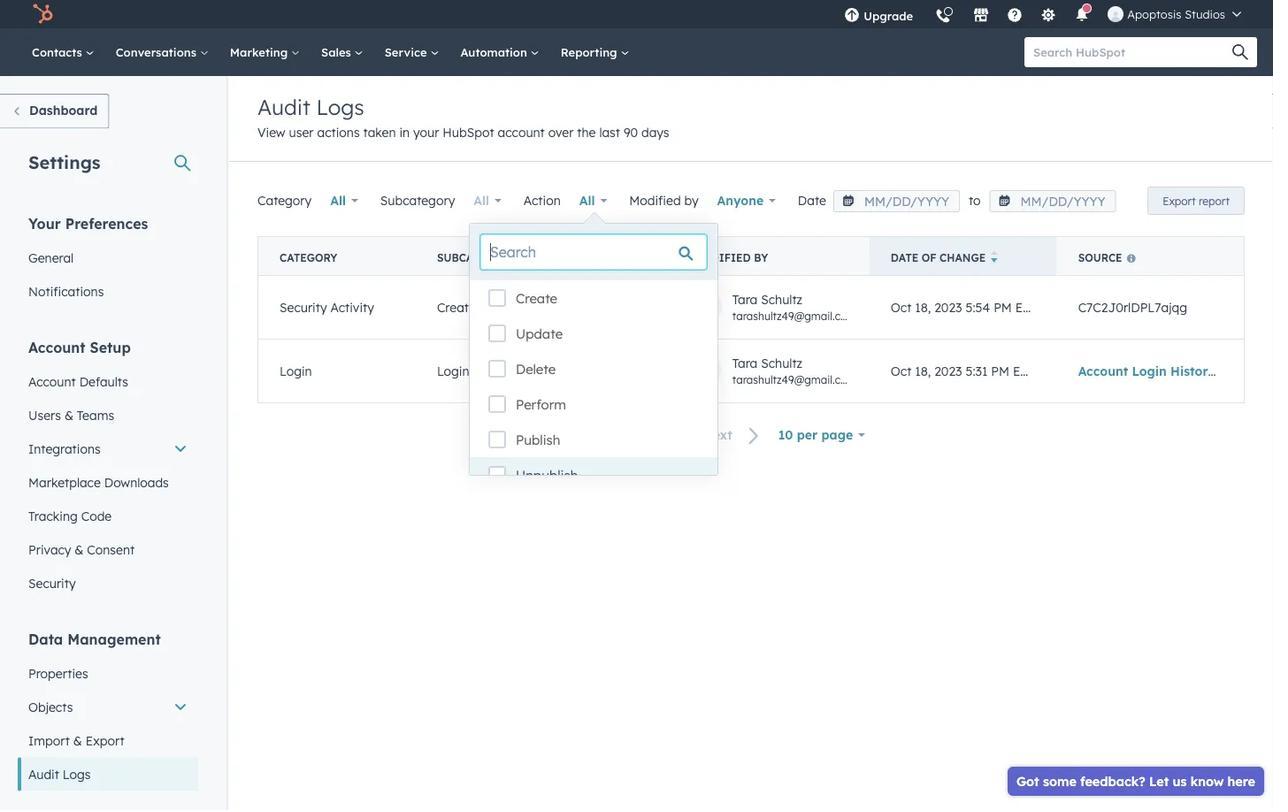Task type: describe. For each thing, give the bounding box(es) containing it.
account for account defaults
[[28, 374, 76, 389]]

the
[[577, 125, 596, 140]]

account for account setup
[[28, 339, 86, 356]]

your preferences
[[28, 215, 148, 232]]

history
[[1171, 364, 1216, 379]]

import
[[28, 733, 70, 749]]

sales link
[[311, 28, 374, 76]]

next button
[[697, 424, 771, 447]]

taken
[[363, 125, 396, 140]]

calling icon button
[[929, 2, 959, 28]]

login succeeded
[[437, 364, 537, 379]]

& for export
[[73, 733, 82, 749]]

audit logs
[[28, 767, 91, 782]]

apoptosis studios
[[1128, 7, 1226, 21]]

user
[[289, 125, 314, 140]]

to
[[969, 193, 981, 208]]

c7c2j0rldpl7ajqg
[[1079, 300, 1188, 315]]

general link
[[18, 241, 198, 275]]

defaults
[[79, 374, 128, 389]]

& for consent
[[75, 542, 84, 558]]

users & teams link
[[18, 399, 198, 432]]

schultz for oct 18, 2023 5:31 pm edt
[[761, 355, 803, 371]]

account for account login history
[[1079, 364, 1129, 379]]

2 mm/dd/yyyy text field from the left
[[990, 190, 1117, 212]]

update
[[516, 326, 563, 343]]

create
[[516, 290, 558, 307]]

your
[[413, 125, 439, 140]]

all button for category
[[319, 183, 370, 219]]

90
[[624, 125, 638, 140]]

tara for oct 18, 2023 5:31 pm edt
[[733, 355, 758, 371]]

1 vertical spatial subcategory
[[437, 251, 517, 265]]

service
[[385, 45, 431, 59]]

over
[[549, 125, 574, 140]]

objects button
[[18, 691, 198, 724]]

preferences
[[65, 215, 148, 232]]

5:54
[[966, 300, 991, 315]]

objects
[[28, 700, 73, 715]]

marketing link
[[219, 28, 311, 76]]

created
[[437, 300, 484, 315]]

notifications button
[[1068, 0, 1098, 28]]

created domain-based invite link
[[437, 300, 631, 315]]

tracking code
[[28, 508, 112, 524]]

audit for audit logs
[[28, 767, 59, 782]]

0 vertical spatial subcategory
[[380, 193, 455, 208]]

succeeded
[[473, 364, 537, 379]]

settings image
[[1041, 8, 1057, 24]]

conversations
[[116, 45, 200, 59]]

account setup
[[28, 339, 131, 356]]

setup
[[90, 339, 131, 356]]

search button
[[1224, 37, 1258, 67]]

0 vertical spatial category
[[258, 193, 312, 208]]

2023 for 5:54
[[935, 300, 963, 315]]

marketplace downloads
[[28, 475, 169, 490]]

data management
[[28, 631, 161, 648]]

audit for audit logs view user actions taken in your hubspot account over the last 90 days
[[258, 94, 311, 120]]

audit logs link
[[18, 758, 198, 792]]

contacts link
[[21, 28, 105, 76]]

activity
[[331, 300, 374, 315]]

marketplace
[[28, 475, 101, 490]]

perform
[[516, 397, 566, 413]]

0 vertical spatial modified by
[[630, 193, 699, 208]]

privacy & consent link
[[18, 533, 198, 567]]

dashboard
[[29, 103, 98, 118]]

service link
[[374, 28, 450, 76]]

Search search field
[[481, 235, 707, 270]]

teams
[[77, 408, 114, 423]]

import & export
[[28, 733, 124, 749]]

login for login
[[280, 364, 312, 379]]

logs for audit logs
[[63, 767, 91, 782]]

automation link
[[450, 28, 550, 76]]

10 per page button
[[771, 418, 873, 453]]

automation
[[461, 45, 531, 59]]

report
[[1199, 194, 1230, 208]]

unpublish
[[516, 467, 578, 484]]

export report
[[1163, 194, 1230, 208]]

dashboard link
[[0, 94, 109, 129]]

notifications link
[[18, 275, 198, 308]]

edt for oct 18, 2023 5:54 pm edt
[[1016, 300, 1039, 315]]

notifications
[[28, 284, 104, 299]]

tara for oct 18, 2023 5:54 pm edt
[[733, 291, 758, 307]]

1 vertical spatial category
[[280, 251, 337, 265]]

logs for audit logs view user actions taken in your hubspot account over the last 90 days
[[317, 94, 364, 120]]

upgrade image
[[844, 8, 860, 24]]

link
[[611, 300, 631, 315]]

upgrade
[[864, 8, 914, 23]]

data
[[28, 631, 63, 648]]

import & export link
[[18, 724, 198, 758]]

help image
[[1007, 8, 1023, 24]]

downloads
[[104, 475, 169, 490]]

Search HubSpot search field
[[1025, 37, 1242, 67]]

your
[[28, 215, 61, 232]]

security link
[[18, 567, 198, 601]]

0 horizontal spatial modified
[[630, 193, 681, 208]]

notifications image
[[1075, 8, 1091, 24]]

descending sort. press to sort ascending. element
[[991, 250, 998, 266]]

integrations
[[28, 441, 101, 457]]

account login history
[[1079, 364, 1216, 379]]

marketplaces button
[[963, 0, 1000, 28]]

all for category
[[330, 193, 346, 208]]

change
[[940, 251, 986, 265]]

reporting
[[561, 45, 621, 59]]

actions
[[317, 125, 360, 140]]

security for security activity
[[280, 300, 327, 315]]

all button
[[568, 183, 619, 219]]

tara schultz tarashultz49@gmail.com for oct 18, 2023 5:54 pm edt
[[733, 291, 857, 322]]



Task type: locate. For each thing, give the bounding box(es) containing it.
2 schultz from the top
[[761, 355, 803, 371]]

oct
[[891, 300, 912, 315], [891, 364, 912, 379]]

account up "account defaults" at the top left of the page
[[28, 339, 86, 356]]

1 vertical spatial modified
[[694, 251, 751, 265]]

1 2023 from the top
[[935, 300, 963, 315]]

oct 18, 2023 5:31 pm edt
[[891, 364, 1036, 379]]

view
[[258, 125, 286, 140]]

search image
[[1233, 44, 1249, 60]]

logs inside audit logs view user actions taken in your hubspot account over the last 90 days
[[317, 94, 364, 120]]

audit inside audit logs view user actions taken in your hubspot account over the last 90 days
[[258, 94, 311, 120]]

1 vertical spatial export
[[86, 733, 124, 749]]

0 horizontal spatial all
[[330, 193, 346, 208]]

anyone
[[717, 193, 764, 208]]

0 horizontal spatial logs
[[63, 767, 91, 782]]

0 vertical spatial pm
[[994, 300, 1012, 315]]

invite
[[576, 300, 608, 315]]

account defaults link
[[18, 365, 198, 399]]

all inside all dropdown button
[[579, 193, 595, 208]]

0 vertical spatial tara schultz tarashultz49@gmail.com
[[733, 291, 857, 322]]

account down c7c2j0rldpl7ajqg
[[1079, 364, 1129, 379]]

in
[[400, 125, 410, 140]]

0 vertical spatial oct
[[891, 300, 912, 315]]

1 horizontal spatial security
[[280, 300, 327, 315]]

MM/DD/YYYY text field
[[834, 190, 960, 212], [990, 190, 1117, 212]]

action
[[524, 193, 561, 208]]

oct for oct 18, 2023 5:31 pm edt
[[891, 364, 912, 379]]

1 vertical spatial security
[[28, 576, 76, 591]]

by
[[685, 193, 699, 208], [754, 251, 768, 265]]

& right privacy
[[75, 542, 84, 558]]

privacy
[[28, 542, 71, 558]]

all button for subcategory
[[462, 183, 513, 219]]

calling icon image
[[936, 9, 952, 25]]

1 login from the left
[[280, 364, 312, 379]]

pm for 5:54
[[994, 300, 1012, 315]]

mm/dd/yyyy text field up source
[[990, 190, 1117, 212]]

date of change button
[[870, 237, 1057, 276]]

hubspot
[[443, 125, 494, 140]]

1 vertical spatial schultz
[[761, 355, 803, 371]]

1 vertical spatial tara
[[733, 355, 758, 371]]

1 vertical spatial tarashultz49@gmail.com
[[733, 373, 857, 386]]

3 login from the left
[[1132, 364, 1167, 379]]

2023 left 5:54
[[935, 300, 963, 315]]

& inside users & teams link
[[64, 408, 73, 423]]

export report button
[[1148, 187, 1245, 215]]

2 login from the left
[[437, 364, 470, 379]]

list box
[[470, 281, 718, 493]]

1 schultz from the top
[[761, 291, 803, 307]]

date of change
[[891, 251, 986, 265]]

0 vertical spatial modified
[[630, 193, 681, 208]]

oct for oct 18, 2023 5:54 pm edt
[[891, 300, 912, 315]]

1 vertical spatial date
[[891, 251, 919, 265]]

marketing
[[230, 45, 291, 59]]

login down 'security activity'
[[280, 364, 312, 379]]

2 2023 from the top
[[935, 364, 963, 379]]

18, down of
[[915, 300, 931, 315]]

0 vertical spatial 2023
[[935, 300, 963, 315]]

account
[[28, 339, 86, 356], [1079, 364, 1129, 379], [28, 374, 76, 389]]

hubspot link
[[21, 4, 66, 25]]

0 vertical spatial by
[[685, 193, 699, 208]]

1 vertical spatial edt
[[1013, 364, 1036, 379]]

contacts
[[32, 45, 86, 59]]

logs
[[317, 94, 364, 120], [63, 767, 91, 782]]

help button
[[1000, 0, 1030, 28]]

2 horizontal spatial all
[[579, 193, 595, 208]]

export inside button
[[1163, 194, 1196, 208]]

login
[[280, 364, 312, 379], [437, 364, 470, 379], [1132, 364, 1167, 379]]

source
[[1079, 251, 1123, 265]]

schultz for oct 18, 2023 5:54 pm edt
[[761, 291, 803, 307]]

2 tara schultz tarashultz49@gmail.com from the top
[[733, 355, 857, 386]]

modified right all dropdown button
[[630, 193, 681, 208]]

2023 left the 5:31
[[935, 364, 963, 379]]

& right "import"
[[73, 733, 82, 749]]

1 horizontal spatial all button
[[462, 183, 513, 219]]

tara
[[733, 291, 758, 307], [733, 355, 758, 371]]

descending sort. press to sort ascending. image
[[991, 250, 998, 263]]

2 18, from the top
[[915, 364, 931, 379]]

2 tarashultz49@gmail.com from the top
[[733, 373, 857, 386]]

18, for oct 18, 2023 5:31 pm edt
[[915, 364, 931, 379]]

&
[[64, 408, 73, 423], [75, 542, 84, 558], [73, 733, 82, 749]]

last
[[600, 125, 620, 140]]

pm right 5:54
[[994, 300, 1012, 315]]

subcategory down your
[[380, 193, 455, 208]]

18, for oct 18, 2023 5:54 pm edt
[[915, 300, 931, 315]]

modified
[[630, 193, 681, 208], [694, 251, 751, 265]]

security down privacy
[[28, 576, 76, 591]]

security inside account setup element
[[28, 576, 76, 591]]

list box containing create
[[470, 281, 718, 493]]

1 horizontal spatial mm/dd/yyyy text field
[[990, 190, 1117, 212]]

2 all button from the left
[[462, 183, 513, 219]]

0 horizontal spatial export
[[86, 733, 124, 749]]

mm/dd/yyyy text field up of
[[834, 190, 960, 212]]

audit up the view
[[258, 94, 311, 120]]

1 tarashultz49@gmail.com from the top
[[733, 309, 857, 322]]

0 vertical spatial schultz
[[761, 291, 803, 307]]

tracking code link
[[18, 500, 198, 533]]

1 horizontal spatial audit
[[258, 94, 311, 120]]

marketplace downloads link
[[18, 466, 198, 500]]

pm right the 5:31
[[992, 364, 1010, 379]]

account defaults
[[28, 374, 128, 389]]

0 horizontal spatial date
[[798, 193, 827, 208]]

1 vertical spatial pm
[[992, 364, 1010, 379]]

oct down date of change
[[891, 300, 912, 315]]

logs down import & export
[[63, 767, 91, 782]]

security for security
[[28, 576, 76, 591]]

1 horizontal spatial export
[[1163, 194, 1196, 208]]

login for login succeeded
[[437, 364, 470, 379]]

0 horizontal spatial all button
[[319, 183, 370, 219]]

all button down actions
[[319, 183, 370, 219]]

export
[[1163, 194, 1196, 208], [86, 733, 124, 749]]

privacy & consent
[[28, 542, 135, 558]]

1 tara from the top
[[733, 291, 758, 307]]

modified by down days
[[630, 193, 699, 208]]

oct 18, 2023 5:54 pm edt
[[891, 300, 1039, 315]]

by left anyone
[[685, 193, 699, 208]]

category down the view
[[258, 193, 312, 208]]

date right anyone popup button
[[798, 193, 827, 208]]

1 vertical spatial logs
[[63, 767, 91, 782]]

date
[[798, 193, 827, 208], [891, 251, 919, 265]]

0 vertical spatial edt
[[1016, 300, 1039, 315]]

edt right the 5:31
[[1013, 364, 1036, 379]]

account setup element
[[18, 338, 198, 601]]

1 horizontal spatial modified
[[694, 251, 751, 265]]

0 horizontal spatial security
[[28, 576, 76, 591]]

all down actions
[[330, 193, 346, 208]]

0 horizontal spatial audit
[[28, 767, 59, 782]]

your preferences element
[[18, 214, 198, 308]]

settings
[[28, 151, 100, 173]]

login left succeeded
[[437, 364, 470, 379]]

code
[[81, 508, 112, 524]]

2 vertical spatial &
[[73, 733, 82, 749]]

1 horizontal spatial logs
[[317, 94, 364, 120]]

0 vertical spatial tara
[[733, 291, 758, 307]]

0 vertical spatial audit
[[258, 94, 311, 120]]

edt right 5:54
[[1016, 300, 1039, 315]]

1 vertical spatial 2023
[[935, 364, 963, 379]]

edt for oct 18, 2023 5:31 pm edt
[[1013, 364, 1036, 379]]

modified down anyone
[[694, 251, 751, 265]]

oct left the 5:31
[[891, 364, 912, 379]]

all for subcategory
[[474, 193, 490, 208]]

security left activity
[[280, 300, 327, 315]]

0 vertical spatial date
[[798, 193, 827, 208]]

studios
[[1185, 7, 1226, 21]]

subcategory
[[380, 193, 455, 208], [437, 251, 517, 265]]

audit logs view user actions taken in your hubspot account over the last 90 days
[[258, 94, 670, 140]]

2 tara from the top
[[733, 355, 758, 371]]

security activity
[[280, 300, 374, 315]]

date inside button
[[891, 251, 919, 265]]

security
[[280, 300, 327, 315], [28, 576, 76, 591]]

10
[[779, 427, 793, 443]]

pm for 5:31
[[992, 364, 1010, 379]]

account up users on the left of page
[[28, 374, 76, 389]]

0 vertical spatial logs
[[317, 94, 364, 120]]

1 vertical spatial by
[[754, 251, 768, 265]]

0 vertical spatial export
[[1163, 194, 1196, 208]]

logs inside data management element
[[63, 767, 91, 782]]

1 all button from the left
[[319, 183, 370, 219]]

1 vertical spatial oct
[[891, 364, 912, 379]]

menu
[[834, 0, 1252, 35]]

0 vertical spatial security
[[280, 300, 327, 315]]

1 mm/dd/yyyy text field from the left
[[834, 190, 960, 212]]

all right action
[[579, 193, 595, 208]]

of
[[922, 251, 937, 265]]

1 horizontal spatial date
[[891, 251, 919, 265]]

hubspot image
[[32, 4, 53, 25]]

users
[[28, 408, 61, 423]]

marketplaces image
[[974, 8, 990, 24]]

based
[[537, 300, 573, 315]]

date for date
[[798, 193, 827, 208]]

1 all from the left
[[330, 193, 346, 208]]

export inside "link"
[[86, 733, 124, 749]]

modified by down anyone
[[694, 251, 768, 265]]

all left action
[[474, 193, 490, 208]]

export down objects button
[[86, 733, 124, 749]]

1 horizontal spatial by
[[754, 251, 768, 265]]

0 vertical spatial &
[[64, 408, 73, 423]]

& inside the import & export "link"
[[73, 733, 82, 749]]

export left report in the top of the page
[[1163, 194, 1196, 208]]

1 18, from the top
[[915, 300, 931, 315]]

0 horizontal spatial mm/dd/yyyy text field
[[834, 190, 960, 212]]

2 oct from the top
[[891, 364, 912, 379]]

2 horizontal spatial login
[[1132, 364, 1167, 379]]

1 tara schultz tarashultz49@gmail.com from the top
[[733, 291, 857, 322]]

pm
[[994, 300, 1012, 315], [992, 364, 1010, 379]]

2 all from the left
[[474, 193, 490, 208]]

audit inside data management element
[[28, 767, 59, 782]]

by down anyone popup button
[[754, 251, 768, 265]]

category up 'security activity'
[[280, 251, 337, 265]]

properties link
[[18, 657, 198, 691]]

tarashultz49@gmail.com for oct 18, 2023 5:54 pm edt
[[733, 309, 857, 322]]

1 oct from the top
[[891, 300, 912, 315]]

anyone button
[[706, 183, 788, 219]]

1 horizontal spatial login
[[437, 364, 470, 379]]

date left of
[[891, 251, 919, 265]]

account login history link
[[1079, 364, 1235, 379]]

1 vertical spatial audit
[[28, 767, 59, 782]]

menu containing apoptosis studios
[[834, 0, 1252, 35]]

tarashultz49@gmail.com for oct 18, 2023 5:31 pm edt
[[733, 373, 857, 386]]

1 vertical spatial &
[[75, 542, 84, 558]]

all button left action
[[462, 183, 513, 219]]

integrations button
[[18, 432, 198, 466]]

0 horizontal spatial login
[[280, 364, 312, 379]]

10 per page
[[779, 427, 853, 443]]

data management element
[[18, 630, 198, 792]]

logs up actions
[[317, 94, 364, 120]]

all button
[[319, 183, 370, 219], [462, 183, 513, 219]]

0 horizontal spatial by
[[685, 193, 699, 208]]

subcategory up created at top
[[437, 251, 517, 265]]

next
[[703, 428, 733, 443]]

& inside privacy & consent link
[[75, 542, 84, 558]]

management
[[67, 631, 161, 648]]

date for date of change
[[891, 251, 919, 265]]

& right users on the left of page
[[64, 408, 73, 423]]

1 vertical spatial modified by
[[694, 251, 768, 265]]

properties
[[28, 666, 88, 682]]

audit down "import"
[[28, 767, 59, 782]]

apoptosis
[[1128, 7, 1182, 21]]

delete
[[516, 361, 556, 378]]

0 vertical spatial 18,
[[915, 300, 931, 315]]

1 vertical spatial 18,
[[915, 364, 931, 379]]

all for action
[[579, 193, 595, 208]]

days
[[642, 125, 670, 140]]

1 vertical spatial tara schultz tarashultz49@gmail.com
[[733, 355, 857, 386]]

sales
[[321, 45, 355, 59]]

1 horizontal spatial all
[[474, 193, 490, 208]]

18, left the 5:31
[[915, 364, 931, 379]]

tara schultz tarashultz49@gmail.com for oct 18, 2023 5:31 pm edt
[[733, 355, 857, 386]]

tara schultz image
[[1108, 6, 1124, 22]]

& for teams
[[64, 408, 73, 423]]

login left history
[[1132, 364, 1167, 379]]

0 vertical spatial tarashultz49@gmail.com
[[733, 309, 857, 322]]

2023 for 5:31
[[935, 364, 963, 379]]

3 all from the left
[[579, 193, 595, 208]]

account inside account defaults link
[[28, 374, 76, 389]]



Task type: vqa. For each thing, say whether or not it's contained in the screenshot.
on inside the Customize Contact Association Cards Choose The Information Shown For A Contact On The Right Sidebar Of An Associated Record.
no



